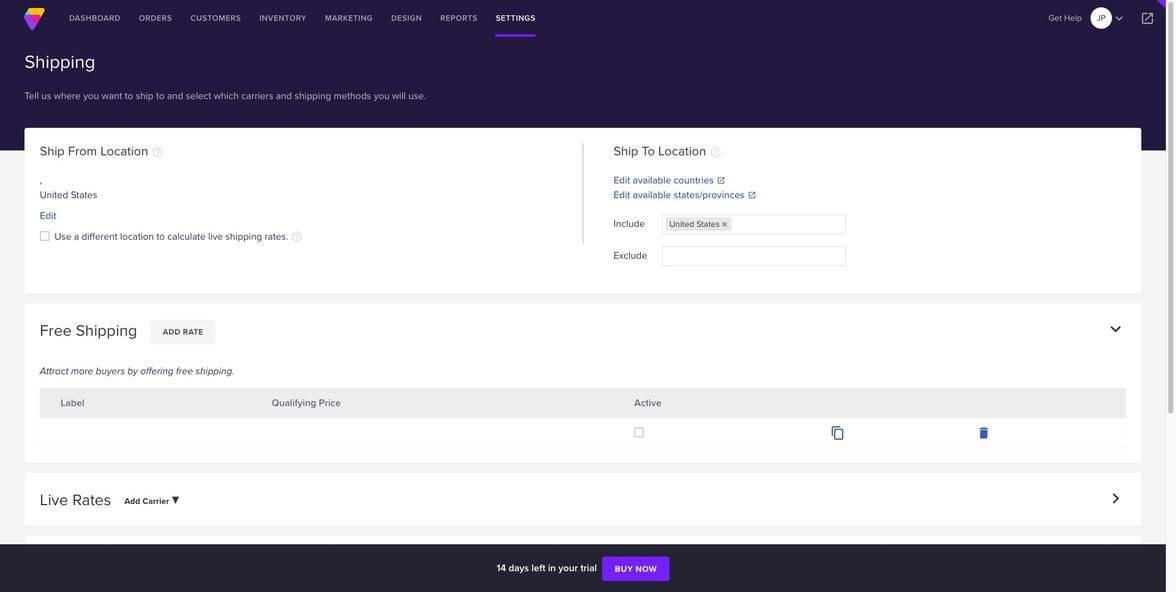 Task type: describe. For each thing, give the bounding box(es) containing it.
Include text field
[[732, 216, 744, 233]]

ship for ship to location
[[614, 141, 639, 160]]

free shipping
[[40, 319, 141, 342]]

buy now
[[615, 563, 657, 576]]

edit for edit
[[40, 209, 56, 223]]

1 horizontal spatial states
[[697, 218, 720, 230]]

edit available states/provinces link
[[614, 188, 1127, 203]]

add carrier ▼
[[124, 495, 180, 508]]

states/provinces
[[674, 188, 745, 202]]

tell
[[24, 89, 39, 103]]

us
[[41, 89, 51, 103]]

content_copy
[[831, 426, 845, 441]]

get help
[[1049, 12, 1082, 24]]

use
[[54, 230, 71, 244]]

buyers
[[96, 364, 125, 378]]

ship for ship from location
[[40, 141, 65, 160]]

live
[[208, 230, 223, 244]]

dashboard
[[69, 12, 121, 24]]

location for from
[[100, 141, 148, 160]]

free
[[176, 364, 193, 378]]

1 and from the left
[[167, 89, 183, 103]]

trial
[[581, 561, 597, 576]]

to left 'ship'
[[125, 89, 133, 103]]

delete link
[[977, 426, 992, 444]]

in
[[548, 561, 556, 576]]

offering
[[140, 364, 174, 378]]

jp
[[1097, 12, 1106, 24]]

days
[[509, 561, 529, 576]]

live rates
[[40, 489, 115, 511]]

united states
[[670, 218, 720, 230]]

include
[[614, 217, 645, 231]]

now
[[636, 563, 657, 576]]

to right location
[[157, 230, 165, 244]]

add rate
[[163, 326, 204, 338]]

edit for edit available countries edit available states/provinces
[[614, 173, 630, 187]]

edit available countries link
[[614, 173, 1127, 188]]

to right 'ship'
[[156, 89, 165, 103]]

left
[[532, 561, 546, 576]]

methods
[[334, 89, 371, 103]]

expand_more for live rates
[[1106, 489, 1127, 509]]

2 you from the left
[[374, 89, 390, 103]]

add for add carrier ▼
[[124, 495, 140, 508]]

1 you from the left
[[83, 89, 99, 103]]

ship from location help_outline
[[40, 141, 164, 160]]

help_outline for ship from location
[[152, 146, 164, 159]]

,
[[40, 173, 42, 187]]

united inside , united states
[[40, 188, 68, 202]]

want
[[102, 89, 122, 103]]

14 days left in your trial
[[497, 561, 600, 576]]

buy now link
[[603, 557, 670, 582]]

by
[[127, 364, 138, 378]]

attract more buyers by offering free shipping.
[[40, 364, 234, 378]]

marketing
[[325, 12, 373, 24]]

14
[[497, 561, 506, 576]]

from
[[68, 141, 97, 160]]

customers
[[191, 12, 241, 24]]


[[1141, 11, 1155, 26]]

content_copy link
[[831, 426, 845, 444]]

qualifying
[[272, 396, 316, 410]]

use a different location to calculate live shipping rates.
[[54, 230, 288, 244]]

active
[[634, 396, 662, 410]]

location
[[120, 230, 154, 244]]



Task type: locate. For each thing, give the bounding box(es) containing it.
delete
[[977, 426, 992, 441]]

2 available from the top
[[633, 188, 671, 202]]

united
[[40, 188, 68, 202], [670, 218, 695, 230]]

rates.
[[265, 230, 288, 244]]

free
[[40, 319, 72, 342]]

to
[[642, 141, 655, 160]]

1 ship from the left
[[40, 141, 65, 160]]

0 vertical spatial shipping
[[24, 48, 95, 75]]

0 horizontal spatial and
[[167, 89, 183, 103]]

help_outline right rates.
[[291, 231, 303, 243]]

carriers
[[241, 89, 273, 103]]

ship to location help_outline
[[614, 141, 722, 160]]

location right from
[[100, 141, 148, 160]]

1 horizontal spatial united
[[670, 218, 695, 230]]

qualifying price
[[272, 396, 341, 410]]

▼
[[171, 495, 180, 508]]

attract
[[40, 364, 68, 378]]

calculate
[[168, 230, 206, 244]]

a
[[74, 230, 79, 244]]

you
[[83, 89, 99, 103], [374, 89, 390, 103]]

ship
[[136, 89, 154, 103]]

ship left from
[[40, 141, 65, 160]]

0 horizontal spatial you
[[83, 89, 99, 103]]

1 vertical spatial shipping
[[226, 230, 262, 244]]

0 horizontal spatial ship
[[40, 141, 65, 160]]

0 horizontal spatial states
[[71, 188, 97, 202]]

2 horizontal spatial help_outline
[[710, 146, 722, 159]]

select
[[186, 89, 211, 103]]

2 expand_more from the top
[[1106, 489, 1127, 509]]

ship
[[40, 141, 65, 160], [614, 141, 639, 160]]

1 available from the top
[[633, 173, 671, 187]]


[[1112, 11, 1127, 26]]

tell us where you want to ship to and select which carriers and shipping methods you will use.
[[24, 89, 426, 103]]

orders
[[139, 12, 172, 24]]

Exclude text field
[[663, 248, 675, 265]]

1 vertical spatial add
[[124, 495, 140, 508]]

1 horizontal spatial and
[[276, 89, 292, 103]]

design
[[391, 12, 422, 24]]

0 horizontal spatial united
[[40, 188, 68, 202]]

1 horizontal spatial location
[[659, 141, 706, 160]]

get
[[1049, 12, 1062, 24]]

add for add rate
[[163, 326, 181, 338]]

more
[[71, 364, 93, 378]]

help_outline inside 'ship to location help_outline'
[[710, 146, 722, 159]]

0 vertical spatial edit
[[614, 173, 630, 187]]

0 vertical spatial united
[[40, 188, 68, 202]]

1 horizontal spatial you
[[374, 89, 390, 103]]

countries
[[674, 173, 714, 187]]

add rate link
[[151, 320, 216, 345]]

states inside , united states
[[71, 188, 97, 202]]

location for to
[[659, 141, 706, 160]]

location
[[100, 141, 148, 160], [659, 141, 706, 160]]

shipping
[[24, 48, 95, 75], [76, 319, 137, 342]]

help_outline down 'ship'
[[152, 146, 164, 159]]

help_outline up countries
[[710, 146, 722, 159]]

dashboard link
[[60, 0, 130, 37]]

location up countries
[[659, 141, 706, 160]]

rate
[[183, 326, 204, 338]]

you left want
[[83, 89, 99, 103]]

states up a
[[71, 188, 97, 202]]

1 horizontal spatial help_outline
[[291, 231, 303, 243]]

1 vertical spatial united
[[670, 218, 695, 230]]

inventory
[[260, 12, 307, 24]]

buy
[[615, 563, 633, 576]]

your
[[559, 561, 578, 576]]

1 horizontal spatial shipping
[[295, 89, 331, 103]]

expand_more for free shipping
[[1106, 319, 1127, 340]]

carrier
[[143, 495, 169, 508]]

2 and from the left
[[276, 89, 292, 103]]

, united states
[[40, 173, 97, 202]]

where
[[54, 89, 81, 103]]

1 vertical spatial expand_more
[[1106, 489, 1127, 509]]

0 horizontal spatial location
[[100, 141, 148, 160]]

1 horizontal spatial add
[[163, 326, 181, 338]]

ship left to
[[614, 141, 639, 160]]

you left will
[[374, 89, 390, 103]]

settings
[[496, 12, 536, 24]]

add
[[163, 326, 181, 338], [124, 495, 140, 508]]

use.
[[409, 89, 426, 103]]

exclude
[[614, 249, 647, 263]]

help_outline for ship to location
[[710, 146, 722, 159]]

help
[[1065, 12, 1082, 24]]

available down to
[[633, 173, 671, 187]]

2 vertical spatial edit
[[40, 209, 56, 223]]

2 ship from the left
[[614, 141, 639, 160]]

1 vertical spatial shipping
[[76, 319, 137, 342]]

1 vertical spatial available
[[633, 188, 671, 202]]

1 location from the left
[[100, 141, 148, 160]]

shipping
[[295, 89, 331, 103], [226, 230, 262, 244]]

label
[[61, 396, 84, 410]]

0 vertical spatial shipping
[[295, 89, 331, 103]]

0 vertical spatial add
[[163, 326, 181, 338]]

reports
[[440, 12, 478, 24]]

edit available countries edit available states/provinces
[[614, 173, 745, 202]]

and
[[167, 89, 183, 103], [276, 89, 292, 103]]

help_outline
[[152, 146, 164, 159], [710, 146, 722, 159], [291, 231, 303, 243]]

help_outline inside ship from location help_outline
[[152, 146, 164, 159]]

0 horizontal spatial add
[[124, 495, 140, 508]]

add left carrier
[[124, 495, 140, 508]]

different
[[82, 230, 118, 244]]

1 vertical spatial edit
[[614, 188, 630, 202]]

edit link
[[40, 209, 56, 224]]

1 vertical spatial states
[[697, 218, 720, 230]]

rates
[[72, 489, 111, 511]]

edit
[[614, 173, 630, 187], [614, 188, 630, 202], [40, 209, 56, 223]]

0 horizontal spatial help_outline
[[152, 146, 164, 159]]

available
[[633, 173, 671, 187], [633, 188, 671, 202]]

states
[[71, 188, 97, 202], [697, 218, 720, 230]]

0 horizontal spatial shipping
[[226, 230, 262, 244]]

shipping left methods
[[295, 89, 331, 103]]

2 location from the left
[[659, 141, 706, 160]]

united up the exclude text box
[[670, 218, 695, 230]]

add left the rate
[[163, 326, 181, 338]]

united down ,
[[40, 188, 68, 202]]

0 vertical spatial states
[[71, 188, 97, 202]]

shipping up the buyers
[[76, 319, 137, 342]]

 link
[[1130, 0, 1166, 37]]

1 horizontal spatial ship
[[614, 141, 639, 160]]

shipping right live
[[226, 230, 262, 244]]

and left the select
[[167, 89, 183, 103]]

0 vertical spatial available
[[633, 173, 671, 187]]

price
[[319, 396, 341, 410]]

will
[[392, 89, 406, 103]]

live
[[40, 489, 68, 511]]

1 expand_more from the top
[[1106, 319, 1127, 340]]

which
[[214, 89, 239, 103]]

0 vertical spatial expand_more
[[1106, 319, 1127, 340]]

shipping up the where
[[24, 48, 95, 75]]

and right carriers
[[276, 89, 292, 103]]

states down states/provinces
[[697, 218, 720, 230]]

available up include
[[633, 188, 671, 202]]

to
[[125, 89, 133, 103], [156, 89, 165, 103], [157, 230, 165, 244]]

shipping.
[[196, 364, 234, 378]]



Task type: vqa. For each thing, say whether or not it's contained in the screenshot.
the rightmost states
yes



